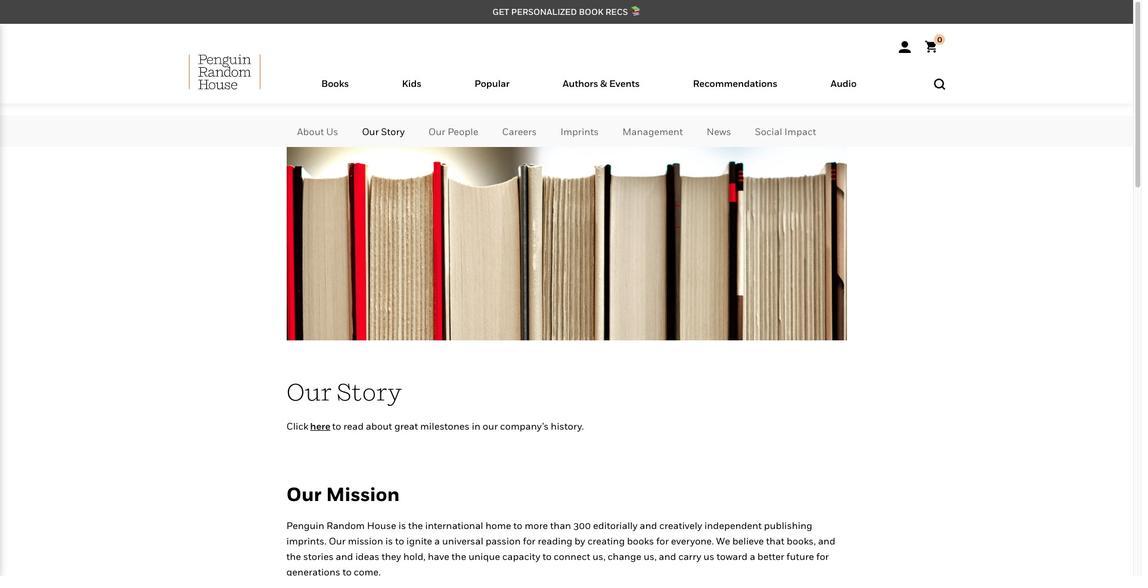 Task type: locate. For each thing, give the bounding box(es) containing it.
and right books,
[[818, 536, 835, 548]]

creatively
[[659, 520, 702, 532]]

story down kids link
[[381, 126, 405, 138]]

1 horizontal spatial is
[[398, 520, 406, 532]]

random
[[327, 520, 365, 532]]

for right books
[[656, 536, 669, 548]]

0 vertical spatial our story
[[362, 126, 405, 138]]

news
[[707, 126, 731, 138]]

is up they
[[385, 536, 393, 548]]

read
[[343, 421, 364, 433]]

recommendations button
[[666, 75, 804, 104]]

for
[[523, 536, 535, 548], [656, 536, 669, 548], [816, 551, 829, 563]]

management
[[622, 126, 683, 138]]

the down universal
[[452, 551, 466, 563]]

people
[[448, 126, 478, 138]]

for down the more
[[523, 536, 535, 548]]

mission
[[348, 536, 383, 548]]

and
[[640, 520, 657, 532], [818, 536, 835, 548], [336, 551, 353, 563], [659, 551, 676, 563]]

they
[[382, 551, 401, 563]]

ideas
[[355, 551, 379, 563]]

passion
[[486, 536, 521, 548]]

us, down creating
[[592, 551, 605, 563]]

our right us
[[362, 126, 379, 138]]

our story down kids link
[[362, 126, 405, 138]]

the down "imprints."
[[286, 551, 301, 563]]

by
[[575, 536, 585, 548]]

1 vertical spatial is
[[385, 536, 393, 548]]

sign in image
[[899, 41, 910, 53]]

2 horizontal spatial for
[[816, 551, 829, 563]]

get
[[492, 7, 509, 17]]

0 vertical spatial story
[[381, 126, 405, 138]]

our left people
[[428, 126, 445, 138]]

come.
[[354, 567, 381, 577]]

0 vertical spatial a
[[434, 536, 440, 548]]

our inside our people link
[[428, 126, 445, 138]]

independent
[[704, 520, 762, 532]]

creating
[[587, 536, 625, 548]]

toward
[[717, 551, 748, 563]]

a up "have"
[[434, 536, 440, 548]]

the
[[408, 520, 423, 532], [286, 551, 301, 563], [452, 551, 466, 563]]

our people
[[428, 126, 478, 138]]

0 horizontal spatial us,
[[592, 551, 605, 563]]

penguin
[[286, 520, 324, 532]]

about us link
[[286, 116, 349, 148]]

us
[[326, 126, 338, 138]]

everyone.
[[671, 536, 714, 548]]

our people link
[[418, 116, 489, 148]]

capacity
[[502, 551, 540, 563]]

the up ignite
[[408, 520, 423, 532]]

our story
[[362, 126, 405, 138], [286, 378, 402, 407]]

milestones
[[420, 421, 470, 433]]

audio link
[[831, 77, 857, 104]]

about
[[366, 421, 392, 433]]

recommendations
[[693, 77, 777, 89]]

great
[[394, 421, 418, 433]]

authors & events button
[[536, 75, 666, 104]]

story up about
[[337, 378, 402, 407]]

to
[[332, 421, 341, 433], [513, 520, 522, 532], [395, 536, 404, 548], [543, 551, 552, 563], [343, 567, 352, 577]]

kids link
[[402, 77, 421, 104]]

penguin random house image
[[189, 54, 260, 90]]

company's
[[500, 421, 549, 433]]

us,
[[592, 551, 605, 563], [644, 551, 657, 563]]

penguin random house is the international home to more than 300 editorially and creatively independent publishing imprints. our mission is to ignite a universal passion for reading by creating books for everyone. we believe that books, and the stories and ideas they hold, have the unique capacity to connect us, change us, and carry us toward a better future for generations to come.
[[286, 520, 835, 577]]

0 horizontal spatial a
[[434, 536, 440, 548]]

0 horizontal spatial is
[[385, 536, 393, 548]]

personalized
[[511, 7, 577, 17]]

history.
[[551, 421, 584, 433]]

is right house
[[398, 520, 406, 532]]

us, down books
[[644, 551, 657, 563]]

1 horizontal spatial a
[[750, 551, 755, 563]]

1 horizontal spatial us,
[[644, 551, 657, 563]]

have
[[428, 551, 449, 563]]

0 vertical spatial is
[[398, 520, 406, 532]]

international
[[425, 520, 483, 532]]

search image
[[934, 79, 945, 90]]

our down "random"
[[329, 536, 346, 548]]

story
[[381, 126, 405, 138], [337, 378, 402, 407]]

our mission
[[286, 483, 400, 506]]

to left the more
[[513, 520, 522, 532]]

main navigation element
[[159, 54, 974, 104]]

we
[[716, 536, 730, 548]]

books link
[[321, 77, 349, 104]]

careers
[[502, 126, 537, 138]]

1 vertical spatial story
[[337, 378, 402, 407]]

click here to read about great milestones in our company's history.
[[286, 421, 584, 433]]

1 us, from the left
[[592, 551, 605, 563]]

our story up the read
[[286, 378, 402, 407]]

kids
[[402, 77, 421, 89]]

300
[[573, 520, 591, 532]]

1 vertical spatial a
[[750, 551, 755, 563]]

a down the believe
[[750, 551, 755, 563]]

shopping cart image
[[925, 34, 945, 53]]

our
[[362, 126, 379, 138], [428, 126, 445, 138], [286, 378, 332, 407], [286, 483, 322, 506], [329, 536, 346, 548]]

and left carry at the right bottom
[[659, 551, 676, 563]]

1 horizontal spatial the
[[408, 520, 423, 532]]

0 horizontal spatial the
[[286, 551, 301, 563]]

is
[[398, 520, 406, 532], [385, 536, 393, 548]]

a
[[434, 536, 440, 548], [750, 551, 755, 563]]

for right future
[[816, 551, 829, 563]]

recommendations link
[[693, 77, 777, 104]]



Task type: vqa. For each thing, say whether or not it's contained in the screenshot.
MARTHA A. SANDWEISS "link"
no



Task type: describe. For each thing, give the bounding box(es) containing it.
imprints link
[[550, 116, 609, 148]]

universal
[[442, 536, 483, 548]]

more
[[525, 520, 548, 532]]

recs
[[605, 7, 628, 17]]

get personalized book recs 📚
[[492, 7, 641, 17]]

2 us, from the left
[[644, 551, 657, 563]]

get personalized book recs 📚 link
[[492, 7, 641, 17]]

popular button
[[448, 75, 536, 104]]

books,
[[787, 536, 816, 548]]

here link
[[310, 421, 330, 433]]

click
[[286, 421, 308, 433]]

us
[[703, 551, 714, 563]]

social impact
[[755, 126, 816, 138]]

📚
[[630, 7, 641, 17]]

believe
[[732, 536, 764, 548]]

about
[[297, 126, 324, 138]]

reading
[[538, 536, 572, 548]]

our story link
[[351, 116, 415, 148]]

social impact link
[[744, 116, 827, 148]]

our inside penguin random house is the international home to more than 300 editorially and creatively independent publishing imprints. our mission is to ignite a universal passion for reading by creating books for everyone. we believe that books, and the stories and ideas they hold, have the unique capacity to connect us, change us, and carry us toward a better future for generations to come.
[[329, 536, 346, 548]]

that
[[766, 536, 784, 548]]

imprints
[[560, 126, 599, 138]]

here
[[310, 421, 330, 433]]

impact
[[784, 126, 816, 138]]

than
[[550, 520, 571, 532]]

house
[[367, 520, 396, 532]]

to left the come.
[[343, 567, 352, 577]]

imprints.
[[286, 536, 327, 548]]

news link
[[696, 116, 742, 148]]

1 vertical spatial our story
[[286, 378, 402, 407]]

to up they
[[395, 536, 404, 548]]

our inside our story link
[[362, 126, 379, 138]]

connect
[[554, 551, 590, 563]]

unique
[[468, 551, 500, 563]]

0 horizontal spatial for
[[523, 536, 535, 548]]

hold,
[[403, 551, 426, 563]]

and left ideas
[[336, 551, 353, 563]]

social
[[755, 126, 782, 138]]

kids button
[[375, 75, 448, 104]]

better
[[757, 551, 784, 563]]

&
[[600, 77, 607, 89]]

audio button
[[804, 75, 883, 104]]

popular
[[474, 77, 510, 89]]

audio
[[831, 77, 857, 89]]

our up the here
[[286, 378, 332, 407]]

to down reading
[[543, 551, 552, 563]]

careers link
[[491, 116, 547, 148]]

carry
[[678, 551, 701, 563]]

authors
[[563, 77, 598, 89]]

2 horizontal spatial the
[[452, 551, 466, 563]]

books
[[321, 77, 349, 89]]

authors & events link
[[563, 77, 640, 104]]

in
[[472, 421, 480, 433]]

ignite
[[406, 536, 432, 548]]

to right the here
[[332, 421, 341, 433]]

home
[[485, 520, 511, 532]]

books
[[627, 536, 654, 548]]

1 horizontal spatial for
[[656, 536, 669, 548]]

management link
[[612, 116, 694, 148]]

future
[[786, 551, 814, 563]]

our
[[483, 421, 498, 433]]

editorially
[[593, 520, 637, 532]]

and up books
[[640, 520, 657, 532]]

book
[[579, 7, 603, 17]]

authors & events
[[563, 77, 640, 89]]

our up penguin
[[286, 483, 322, 506]]

about us
[[297, 126, 338, 138]]

change
[[608, 551, 641, 563]]

books button
[[295, 75, 375, 104]]

events
[[609, 77, 640, 89]]

stories
[[303, 551, 334, 563]]

generations
[[286, 567, 340, 577]]

publishing
[[764, 520, 812, 532]]

mission
[[326, 483, 400, 506]]



